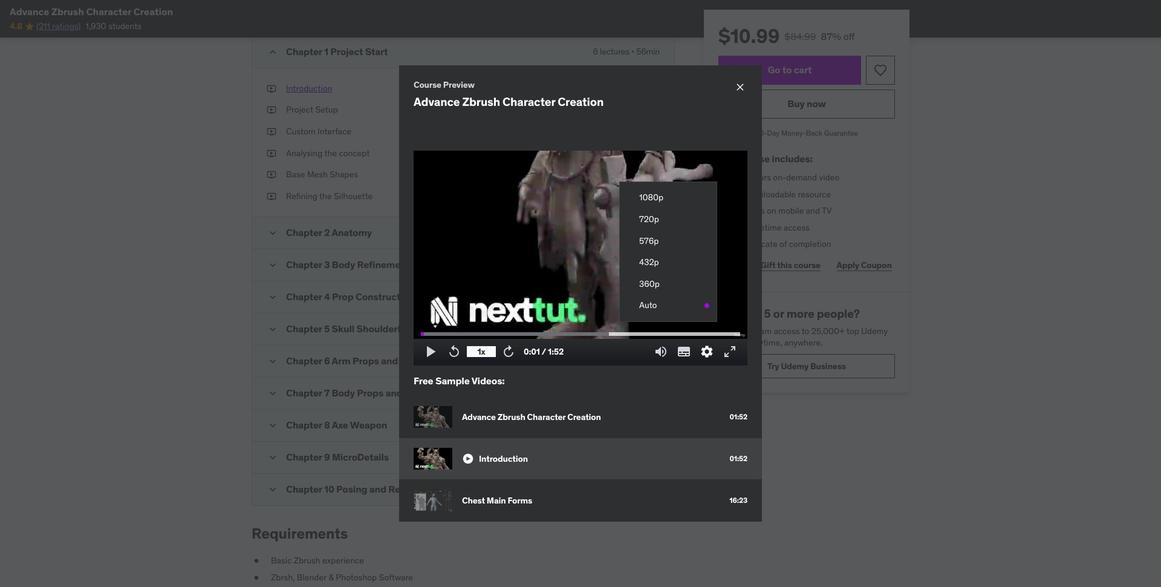 Task type: locate. For each thing, give the bounding box(es) containing it.
wishlist image
[[874, 63, 888, 77]]

base mesh shapes
[[286, 169, 358, 180]]

access down mobile
[[784, 222, 810, 233]]

forms
[[508, 495, 533, 506]]

cart
[[794, 64, 812, 76]]

xsmall image
[[267, 147, 277, 159], [267, 169, 277, 181], [267, 190, 277, 202], [252, 555, 261, 567]]

0 vertical spatial 1
[[324, 45, 329, 57]]

xsmall image for analysing the concept
[[267, 147, 277, 159]]

1 vertical spatial udemy
[[782, 360, 809, 371]]

course up "hours"
[[740, 152, 770, 164]]

6
[[593, 46, 598, 57]]

creation inside the course preview advance zbrush character creation
[[558, 94, 604, 109]]

access inside 1 downloadable resource access on mobile and tv full lifetime access certificate of completion
[[784, 222, 810, 233]]

1 vertical spatial advance zbrush character creation
[[462, 411, 601, 422]]

people?
[[817, 306, 860, 321]]

1 right chapter
[[324, 45, 329, 57]]

0 vertical spatial advance zbrush character creation
[[10, 5, 173, 18]]

project left start
[[331, 45, 363, 57]]

chest
[[462, 495, 485, 506]]

3 small image from the top
[[267, 291, 279, 303]]

xsmall image left custom
[[267, 126, 277, 138]]

videos:
[[472, 375, 505, 387]]

certificate
[[738, 239, 778, 250]]

access down or
[[774, 325, 800, 336]]

1 vertical spatial creation
[[558, 94, 604, 109]]

ratings)
[[52, 21, 81, 32]]

advance down videos:
[[462, 411, 496, 422]]

mute image
[[654, 344, 669, 359]]

go to cart
[[768, 64, 812, 76]]

0 vertical spatial udemy
[[862, 325, 888, 336]]

0 vertical spatial the
[[325, 147, 337, 158]]

courses
[[719, 337, 749, 348]]

custom
[[286, 126, 316, 137]]

0 horizontal spatial course
[[740, 152, 770, 164]]

1 horizontal spatial advance zbrush character creation
[[462, 411, 601, 422]]

introduction inside advance zbrush character creation dialog
[[479, 453, 528, 464]]

1 horizontal spatial project
[[331, 45, 363, 57]]

1 vertical spatial introduction
[[479, 453, 528, 464]]

360p
[[640, 278, 660, 289]]

432p button
[[620, 252, 717, 273]]

course down completion
[[794, 259, 821, 270]]

•
[[632, 46, 635, 57]]

of
[[780, 239, 787, 250]]

720p
[[640, 214, 660, 225]]

small image
[[267, 46, 279, 58], [267, 259, 279, 271], [267, 291, 279, 303], [267, 323, 279, 335], [267, 355, 279, 368], [267, 452, 279, 464]]

advance up the 4.8 at the left of page
[[10, 5, 49, 18]]

1 inside 1 downloadable resource access on mobile and tv full lifetime access certificate of completion
[[738, 189, 742, 199]]

to right go
[[783, 64, 792, 76]]

1 downloadable resource access on mobile and tv full lifetime access certificate of completion
[[738, 189, 832, 250]]

experience
[[323, 555, 364, 566]]

settings image
[[700, 344, 715, 359]]

introduction up chest main forms
[[479, 453, 528, 464]]

apply
[[837, 259, 860, 270]]

udemy
[[862, 325, 888, 336], [782, 360, 809, 371]]

or
[[774, 306, 785, 321]]

project setup
[[286, 104, 338, 115]]

1 vertical spatial advance
[[414, 94, 460, 109]]

1 vertical spatial 1
[[738, 189, 742, 199]]

chapter 1 project start
[[286, 45, 388, 57]]

2 small image from the top
[[267, 259, 279, 271]]

1 horizontal spatial udemy
[[862, 325, 888, 336]]

0 vertical spatial project
[[331, 45, 363, 57]]

play image
[[424, 344, 439, 359]]

udemy inside try udemy business link
[[782, 360, 809, 371]]

1 horizontal spatial introduction
[[479, 453, 528, 464]]

requirements
[[252, 524, 348, 543]]

0 vertical spatial to
[[783, 64, 792, 76]]

0 vertical spatial advance
[[10, 5, 49, 18]]

xsmall image left the introduction button
[[267, 83, 277, 95]]

25,000+
[[812, 325, 845, 336]]

advance zbrush character creation inside dialog
[[462, 411, 601, 422]]

small image
[[267, 227, 279, 239], [267, 387, 279, 400], [267, 420, 279, 432], [462, 453, 474, 465], [267, 484, 279, 496]]

the
[[325, 147, 337, 158], [320, 190, 332, 201]]

basic
[[271, 555, 292, 566]]

432p
[[640, 257, 659, 268]]

to up anywhere.
[[802, 325, 810, 336]]

downloadable
[[744, 189, 796, 199]]

top
[[847, 325, 860, 336]]

0 horizontal spatial 1
[[324, 45, 329, 57]]

introduction
[[286, 83, 332, 94], [479, 453, 528, 464]]

1,930
[[86, 21, 106, 32]]

1 vertical spatial access
[[774, 325, 800, 336]]

access
[[784, 222, 810, 233], [774, 325, 800, 336]]

chest main forms
[[462, 495, 533, 506]]

concept
[[339, 147, 370, 158]]

advance inside the course preview advance zbrush character creation
[[414, 94, 460, 109]]

go to cart button
[[719, 56, 862, 85]]

zbrush
[[51, 5, 84, 18], [463, 94, 501, 109], [498, 411, 526, 422], [294, 555, 321, 566]]

zbrush down videos:
[[498, 411, 526, 422]]

basic zbrush experience
[[271, 555, 364, 566]]

xsmall image left refining
[[267, 190, 277, 202]]

1 vertical spatial 01:52
[[730, 454, 748, 463]]

576p
[[640, 235, 659, 246]]

the down base mesh shapes
[[320, 190, 332, 201]]

1 horizontal spatial course
[[794, 259, 821, 270]]

base
[[286, 169, 305, 180]]

project
[[331, 45, 363, 57], [286, 104, 313, 115]]

xsmall image left project setup
[[267, 104, 277, 116]]

analysing the concept
[[286, 147, 370, 158]]

setup
[[316, 104, 338, 115]]

xsmall image left zbrsh,
[[252, 572, 261, 584]]

full
[[738, 222, 752, 233]]

6 lectures • 56min
[[593, 46, 660, 57]]

introduction up project setup
[[286, 83, 332, 94]]

gift this course link
[[758, 253, 824, 277]]

udemy right top
[[862, 325, 888, 336]]

advance zbrush character creation dialog
[[399, 65, 763, 522]]

completion
[[789, 239, 832, 250]]

anytime,
[[751, 337, 783, 348]]

0 vertical spatial character
[[86, 5, 132, 18]]

resource
[[798, 189, 832, 199]]

1080p
[[640, 192, 664, 203]]

720p button
[[620, 209, 717, 230]]

1 vertical spatial character
[[503, 94, 556, 109]]

0 vertical spatial access
[[784, 222, 810, 233]]

blender
[[297, 572, 327, 583]]

to
[[783, 64, 792, 76], [802, 325, 810, 336]]

1 vertical spatial the
[[320, 190, 332, 201]]

udemy right try
[[782, 360, 809, 371]]

16:23
[[730, 496, 748, 505]]

1x button
[[467, 341, 496, 362]]

0 horizontal spatial udemy
[[782, 360, 809, 371]]

character
[[86, 5, 132, 18], [503, 94, 556, 109], [527, 411, 566, 422]]

xsmall image
[[267, 83, 277, 95], [267, 104, 277, 116], [267, 126, 277, 138], [719, 172, 729, 184], [252, 572, 261, 584]]

now
[[807, 98, 827, 110]]

0 horizontal spatial introduction
[[286, 83, 332, 94]]

zbrush up ratings) on the left of page
[[51, 5, 84, 18]]

1 horizontal spatial advance
[[414, 94, 460, 109]]

xsmall image left analysing
[[267, 147, 277, 159]]

0 vertical spatial creation
[[134, 5, 173, 18]]

1 vertical spatial course
[[794, 259, 821, 270]]

1:52
[[548, 346, 564, 357]]

lifetime
[[754, 222, 782, 233]]

1 vertical spatial to
[[802, 325, 810, 336]]

includes:
[[772, 152, 813, 164]]

free
[[414, 375, 434, 387]]

try
[[768, 360, 780, 371]]

project up custom
[[286, 104, 313, 115]]

sample
[[436, 375, 470, 387]]

apply coupon
[[837, 259, 892, 270]]

1 down 23
[[738, 189, 742, 199]]

auto
[[640, 300, 657, 311]]

the down interface
[[325, 147, 337, 158]]

zbrush down preview
[[463, 94, 501, 109]]

2 horizontal spatial advance
[[462, 411, 496, 422]]

on-
[[774, 172, 787, 183]]

1 vertical spatial project
[[286, 104, 313, 115]]

0 horizontal spatial advance zbrush character creation
[[10, 5, 173, 18]]

0 vertical spatial 01:52
[[730, 412, 748, 421]]

zbrush up blender
[[294, 555, 321, 566]]

0 horizontal spatial to
[[783, 64, 792, 76]]

$84.99
[[785, 30, 817, 42]]

1 horizontal spatial to
[[802, 325, 810, 336]]

to inside button
[[783, 64, 792, 76]]

xsmall image left base on the top left of page
[[267, 169, 277, 181]]

advance down course
[[414, 94, 460, 109]]

advance zbrush character creation up 1,930
[[10, 5, 173, 18]]

advance zbrush character creation down videos:
[[462, 411, 601, 422]]

1 horizontal spatial 1
[[738, 189, 742, 199]]

the for refining
[[320, 190, 332, 201]]



Task type: describe. For each thing, give the bounding box(es) containing it.
go
[[768, 64, 781, 76]]

chapter
[[286, 45, 322, 57]]

1x
[[478, 346, 486, 357]]

team
[[753, 325, 772, 336]]

6 small image from the top
[[267, 452, 279, 464]]

guarantee
[[825, 128, 859, 137]]

back
[[807, 128, 823, 137]]

$10.99 $84.99 87% off
[[719, 24, 855, 48]]

the for analysing
[[325, 147, 337, 158]]

360p button
[[620, 273, 717, 295]]

0 vertical spatial course
[[740, 152, 770, 164]]

introduction button
[[286, 83, 332, 95]]

xsmall image left 23
[[719, 172, 729, 184]]

23
[[738, 172, 748, 183]]

course preview advance zbrush character creation
[[414, 79, 604, 109]]

xsmall image for base mesh shapes
[[267, 169, 277, 181]]

try udemy business link
[[719, 354, 896, 378]]

progress bar slider
[[421, 327, 741, 341]]

udemy inside training 5 or more people? get your team access to 25,000+ top udemy courses anytime, anywhere.
[[862, 325, 888, 336]]

23 hours on-demand video
[[738, 172, 840, 183]]

software
[[379, 572, 413, 583]]

course inside gift this course link
[[794, 259, 821, 270]]

tv
[[822, 205, 832, 216]]

gift
[[761, 259, 776, 270]]

interface
[[318, 126, 352, 137]]

fullscreen image
[[723, 344, 738, 359]]

576p button
[[620, 230, 717, 252]]

this course includes:
[[719, 152, 813, 164]]

30-
[[756, 128, 768, 137]]

try udemy business
[[768, 360, 847, 371]]

5 small image from the top
[[267, 355, 279, 368]]

zbrsh,
[[271, 572, 295, 583]]

resolution group
[[620, 187, 717, 317]]

mesh
[[307, 169, 328, 180]]

lectures
[[600, 46, 630, 57]]

56min
[[637, 46, 660, 57]]

2 vertical spatial advance
[[462, 411, 496, 422]]

87%
[[821, 30, 842, 42]]

hours
[[750, 172, 772, 183]]

start
[[365, 45, 388, 57]]

/
[[542, 346, 547, 357]]

$10.99
[[719, 24, 780, 48]]

training 5 or more people? get your team access to 25,000+ top udemy courses anytime, anywhere.
[[719, 306, 888, 348]]

refining
[[286, 190, 318, 201]]

4.8
[[10, 21, 22, 32]]

0 vertical spatial introduction
[[286, 83, 332, 94]]

access
[[738, 205, 765, 216]]

auto button
[[620, 295, 717, 317]]

photoshop
[[336, 572, 377, 583]]

subtitles image
[[677, 344, 692, 359]]

zbrush inside the course preview advance zbrush character creation
[[463, 94, 501, 109]]

custom interface
[[286, 126, 352, 137]]

rewind 5 seconds image
[[447, 344, 462, 359]]

close modal image
[[735, 81, 747, 93]]

1080p button
[[620, 187, 717, 209]]

1 small image from the top
[[267, 46, 279, 58]]

demand
[[787, 172, 818, 183]]

buy now button
[[719, 90, 896, 119]]

money-
[[782, 128, 807, 137]]

30-day money-back guarantee
[[756, 128, 859, 137]]

0 horizontal spatial advance
[[10, 5, 49, 18]]

&
[[329, 572, 334, 583]]

0:01 / 1:52
[[524, 346, 564, 357]]

students
[[108, 21, 142, 32]]

2 vertical spatial character
[[527, 411, 566, 422]]

12:45
[[640, 190, 660, 201]]

get
[[719, 325, 733, 336]]

15:49
[[640, 169, 660, 180]]

to inside training 5 or more people? get your team access to 25,000+ top udemy courses anytime, anywhere.
[[802, 325, 810, 336]]

2 01:52 from the top
[[730, 454, 748, 463]]

zbrsh, blender & photoshop software
[[271, 572, 413, 583]]

shapes
[[330, 169, 358, 180]]

5
[[765, 306, 771, 321]]

xsmall image left basic at the bottom of page
[[252, 555, 261, 567]]

1,930 students
[[86, 21, 142, 32]]

analysing
[[286, 147, 323, 158]]

xsmall image for refining the silhouette
[[267, 190, 277, 202]]

gift this course
[[761, 259, 821, 270]]

4 small image from the top
[[267, 323, 279, 335]]

this
[[719, 152, 738, 164]]

09:05
[[637, 147, 660, 158]]

forward 5 seconds image
[[502, 344, 516, 359]]

anywhere.
[[785, 337, 823, 348]]

access inside training 5 or more people? get your team access to 25,000+ top udemy courses anytime, anywhere.
[[774, 325, 800, 336]]

day
[[768, 128, 780, 137]]

preview
[[443, 79, 475, 90]]

buy
[[788, 98, 805, 110]]

0 horizontal spatial project
[[286, 104, 313, 115]]

coupon
[[862, 259, 892, 270]]

silhouette
[[334, 190, 373, 201]]

character inside the course preview advance zbrush character creation
[[503, 94, 556, 109]]

2 vertical spatial creation
[[568, 411, 601, 422]]

course
[[414, 79, 442, 90]]

refining the silhouette
[[286, 190, 373, 201]]

and
[[807, 205, 821, 216]]

buy now
[[788, 98, 827, 110]]

more
[[787, 306, 815, 321]]

1 01:52 from the top
[[730, 412, 748, 421]]



Task type: vqa. For each thing, say whether or not it's contained in the screenshot.
6
yes



